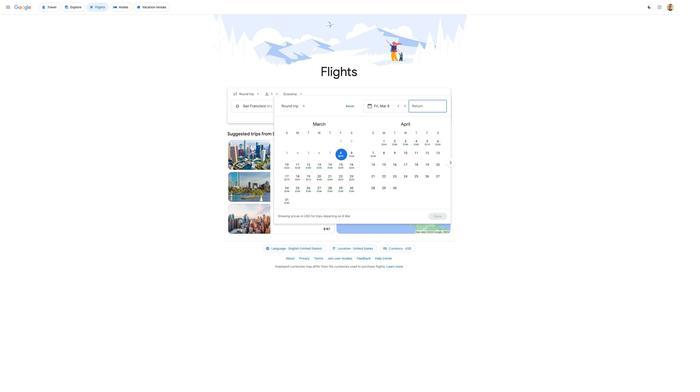 Task type: vqa. For each thing, say whether or not it's contained in the screenshot.
text field
no



Task type: describe. For each thing, give the bounding box(es) containing it.
monday, march 4, 2024 element
[[297, 151, 299, 155]]

monday, april 29, 2024 element
[[382, 186, 386, 190]]

, 186 us dollars element for the wednesday, march 27, 2024 element
[[317, 190, 322, 193]]

monday, april 15, 2024 element
[[382, 162, 386, 167]]

monday, april 22, 2024 element
[[382, 174, 386, 179]]

wednesday, march 27, 2024 element
[[318, 186, 321, 190]]

saturday, april 27, 2024 element
[[436, 174, 440, 179]]

, 279 us dollars element for sunday, march 17, 2024 'element'
[[284, 179, 289, 181]]

saturday, march 30, 2024 element
[[350, 186, 354, 190]]

sunday, march 3, 2024 element
[[286, 151, 288, 155]]

56 US dollars text field
[[325, 163, 330, 167]]

Return text field
[[412, 100, 443, 112]]

swap origin and destination. image
[[293, 103, 298, 109]]

monday, april 8, 2024 element
[[383, 151, 385, 155]]

, 209 us dollars element for saturday, march 16, 2024 element
[[349, 167, 354, 169]]

friday, april 12, 2024 element
[[425, 151, 429, 155]]

, 186 us dollars element for tuesday, march 12, 2024 element
[[306, 167, 311, 169]]

tuesday, march 5, 2024 element
[[308, 151, 309, 155]]

sunday, march 17, 2024 element
[[285, 174, 289, 179]]

row up wednesday, march 20, 2024 element
[[282, 160, 357, 173]]

, 185 us dollars element for thursday, march 14, 2024 element on the top left of page
[[328, 167, 333, 169]]

monday, april 1, 2024 element
[[383, 139, 385, 144]]

saturday, april 20, 2024 element
[[436, 162, 440, 167]]

row up wednesday, april 24, 2024 element
[[368, 160, 444, 173]]

, 208 us dollars element
[[436, 144, 441, 146]]

row down monday, april 22, 2024 element
[[368, 184, 400, 197]]

sunday, april 21, 2024 element
[[372, 174, 375, 179]]

friday, march 8, 2024, departure date. element
[[340, 151, 342, 155]]

sunday, march 31, 2024 element
[[285, 198, 289, 202]]

frontier image
[[274, 153, 278, 157]]

, 185 us dollars element for thursday, march 28, 2024 element
[[328, 190, 333, 193]]

, 228 us dollars element for saturday, march 23, 2024 element
[[349, 179, 354, 181]]

, 220 us dollars element
[[284, 167, 289, 169]]

thursday, march 14, 2024 element
[[328, 162, 332, 167]]

tuesday, april 16, 2024 element
[[393, 162, 397, 167]]

Departure text field
[[374, 100, 405, 112]]

, 185 us dollars element for friday, march 29, 2024 element
[[338, 190, 343, 193]]

row up thursday, april 11, 2024 element
[[379, 135, 444, 150]]

, 279 us dollars element for friday, march 8, 2024, departure date. element
[[338, 155, 343, 157]]

, 209 us dollars element for friday, march 15, 2024 element
[[338, 167, 343, 169]]

, 185 us dollars element for the wednesday, march 13, 2024 element
[[317, 167, 322, 169]]

, 239 us dollars element
[[295, 179, 300, 181]]

sunday, april 14, 2024 element
[[372, 162, 375, 167]]

, 210 us dollars element
[[306, 179, 311, 181]]

thursday, april 11, 2024 element
[[415, 151, 418, 155]]

, 186 us dollars element for tuesday, april 2, 2024 element
[[392, 144, 397, 146]]

, 248 us dollars element for sunday, april 7, 2024 element
[[371, 155, 376, 157]]

sunday, april 7, 2024 element
[[372, 151, 374, 155]]

, 185 us dollars element for monday, march 25, 2024 'element'
[[295, 190, 300, 193]]

grid inside flight search box
[[276, 118, 449, 212]]

wednesday, april 10, 2024 element
[[404, 151, 408, 155]]



Task type: locate. For each thing, give the bounding box(es) containing it.
187 US dollars text field
[[324, 227, 330, 231]]

2 , 209 us dollars element from the left
[[349, 167, 354, 169]]

thursday, april 4, 2024 element
[[416, 139, 417, 144]]

, 186 us dollars element for tuesday, march 26, 2024 element at left
[[306, 190, 311, 193]]

, 186 us dollars element for the wednesday, april 3, 2024 element
[[403, 144, 408, 146]]

, 228 us dollars element up saturday, march 30, 2024 element
[[349, 179, 354, 181]]

thursday, march 21, 2024 element
[[328, 174, 332, 179]]

, 209 us dollars element up friday, march 22, 2024 element
[[338, 167, 343, 169]]

tuesday, march 19, 2024 element
[[307, 174, 310, 179]]

thursday, march 7, 2024 element
[[329, 151, 331, 155]]

frontier image
[[274, 217, 278, 221]]

, 185 us dollars element down sunday, march 24, 2024 element
[[284, 202, 289, 204]]

, 228 us dollars element
[[349, 155, 354, 157], [295, 167, 300, 169], [349, 179, 354, 181]]

saturday, april 6, 2024 element
[[437, 139, 439, 144]]

thursday, april 25, 2024 element
[[415, 174, 418, 179]]

tuesday, april 30, 2024 element
[[393, 186, 397, 190]]

tuesday, march 12, 2024 element
[[307, 162, 310, 167]]

, 186 us dollars element up tuesday, april 9, 2024 element
[[392, 144, 397, 146]]

, 204 us dollars element
[[382, 144, 387, 146]]

1 horizontal spatial , 279 us dollars element
[[338, 155, 343, 157]]

, 248 us dollars element up sunday, march 31, 2024 element
[[284, 190, 289, 193]]

 image
[[289, 217, 290, 221]]

, 185 us dollars element right sunday, march 24, 2024 element
[[295, 190, 300, 193]]

, 186 us dollars element for wednesday, march 20, 2024 element
[[317, 179, 322, 181]]

, 185 us dollars element right the wednesday, march 27, 2024 element
[[328, 190, 333, 193]]

row down wednesday, april 17, 2024 element
[[368, 172, 444, 185]]

, 248 us dollars element
[[371, 155, 376, 157], [284, 190, 289, 193]]

None field
[[231, 90, 262, 98], [282, 90, 305, 98], [278, 101, 309, 112], [231, 90, 262, 98], [282, 90, 305, 98], [278, 101, 309, 112]]

, 185 us dollars element right thursday, march 28, 2024 element
[[338, 190, 343, 193]]

sunday, march 24, 2024 element
[[285, 186, 289, 190]]

, 186 us dollars element up thursday, april 11, 2024 element
[[414, 144, 419, 146]]

1 row group from the left
[[276, 118, 363, 208]]

friday, april 26, 2024 element
[[425, 174, 429, 179]]

, 279 us dollars element up friday, march 15, 2024 element
[[338, 155, 343, 157]]

, 186 us dollars element for thursday, april 4, 2024 element
[[414, 144, 419, 146]]

, 248 us dollars element for sunday, march 24, 2024 element
[[284, 190, 289, 193]]

saturday, march 2, 2024 element
[[351, 139, 353, 144]]

sunday, april 28, 2024 element
[[372, 186, 375, 190]]

row
[[336, 135, 357, 150], [379, 135, 444, 150], [282, 149, 357, 162], [368, 149, 444, 162], [282, 160, 357, 173], [368, 160, 444, 173], [282, 172, 357, 185], [368, 172, 444, 185], [282, 184, 357, 197], [368, 184, 400, 197]]

, 279 us dollars element
[[338, 155, 343, 157], [284, 179, 289, 181]]

friday, march 1, 2024 element
[[340, 139, 342, 144]]

friday, march 22, 2024 element
[[339, 174, 343, 179]]

tuesday, april 23, 2024 element
[[393, 174, 397, 179]]

, 186 us dollars element up the wednesday, march 27, 2024 element
[[317, 179, 322, 181]]

2 row group from the left
[[363, 118, 449, 207]]

1 vertical spatial , 248 us dollars element
[[284, 190, 289, 193]]

1 vertical spatial , 228 us dollars element
[[295, 167, 300, 169]]

tuesday, march 26, 2024 element
[[307, 186, 310, 190]]

wednesday, march 6, 2024 element
[[318, 151, 320, 155]]

suggested trips from san francisco region
[[228, 129, 451, 236]]

, 185 us dollars element up the thursday, march 21, 2024 element
[[328, 167, 333, 169]]

saturday, april 13, 2024 element
[[436, 151, 440, 155]]

Flight search field
[[224, 88, 456, 224]]

1 vertical spatial , 279 us dollars element
[[284, 179, 289, 181]]

change appearance image
[[644, 2, 655, 13]]

row up the wednesday, march 27, 2024 element
[[282, 172, 357, 185]]

, 185 us dollars element right friday, march 29, 2024 element
[[349, 190, 354, 193]]

0 vertical spatial , 248 us dollars element
[[371, 155, 376, 157]]

, 185 us dollars element for sunday, march 31, 2024 element
[[284, 202, 289, 204]]

, 186 us dollars element right monday, march 25, 2024 'element'
[[306, 190, 311, 193]]

, 186 us dollars element up wednesday, april 10, 2024 element
[[403, 144, 408, 146]]

monday, march 25, 2024 element
[[296, 186, 300, 190]]

, 209 us dollars element
[[338, 167, 343, 169], [349, 167, 354, 169]]

, 185 us dollars element
[[317, 167, 322, 169], [328, 167, 333, 169], [328, 179, 333, 181], [295, 190, 300, 193], [328, 190, 333, 193], [338, 190, 343, 193], [349, 190, 354, 193], [284, 202, 289, 204]]

wednesday, april 3, 2024 element
[[405, 139, 407, 144]]

0 horizontal spatial , 248 us dollars element
[[284, 190, 289, 193]]

, 228 us dollars element for saturday, march 9, 2024 element
[[349, 155, 354, 157]]

frontier, spirit, and sun country airlines image
[[274, 185, 278, 189]]

Return text field
[[412, 100, 443, 112]]

, 228 us dollars element up saturday, march 16, 2024 element
[[349, 155, 354, 157]]

0 vertical spatial , 279 us dollars element
[[338, 155, 343, 157]]

, 203 us dollars element
[[338, 179, 343, 181]]

wednesday, march 20, 2024 element
[[318, 174, 321, 179]]

wednesday, april 17, 2024 element
[[404, 162, 408, 167]]

, 228 us dollars element for 'monday, march 11, 2024' element
[[295, 167, 300, 169]]

, 186 us dollars element up tuesday, march 19, 2024 element on the top left
[[306, 167, 311, 169]]

, 279 us dollars element up sunday, march 24, 2024 element
[[284, 179, 289, 181]]

sunday, march 10, 2024 element
[[285, 162, 289, 167]]

2 vertical spatial , 228 us dollars element
[[349, 179, 354, 181]]

, 185 us dollars element for saturday, march 30, 2024 element
[[349, 190, 354, 193]]

1 , 209 us dollars element from the left
[[338, 167, 343, 169]]

friday, april 5, 2024 element
[[426, 139, 428, 144]]

1 horizontal spatial , 248 us dollars element
[[371, 155, 376, 157]]

1 horizontal spatial , 209 us dollars element
[[349, 167, 354, 169]]

row up wednesday, april 17, 2024 element
[[368, 149, 444, 162]]

0 horizontal spatial , 209 us dollars element
[[338, 167, 343, 169]]

saturday, march 23, 2024 element
[[350, 174, 354, 179]]

row group
[[276, 118, 363, 208], [363, 118, 449, 207]]

friday, march 15, 2024 element
[[339, 162, 343, 167]]

row down wednesday, march 20, 2024 element
[[282, 184, 357, 197]]

, 248 us dollars element up sunday, april 14, 2024 element
[[371, 155, 376, 157]]

tuesday, april 9, 2024 element
[[394, 151, 396, 155]]

0 vertical spatial , 228 us dollars element
[[349, 155, 354, 157]]

Where from? San Francisco SFO text field
[[231, 100, 295, 112]]

, 209 us dollars element up saturday, march 23, 2024 element
[[349, 167, 354, 169]]

, 185 us dollars element up wednesday, march 20, 2024 element
[[317, 167, 322, 169]]

row up the wednesday, march 13, 2024 element
[[282, 149, 357, 162]]

, 185 us dollars element for the thursday, march 21, 2024 element
[[328, 179, 333, 181]]

saturday, march 9, 2024 element
[[351, 151, 353, 155]]

, 228 us dollars element up the monday, march 18, 2024 element
[[295, 167, 300, 169]]

friday, march 29, 2024 element
[[339, 186, 343, 190]]

monday, march 18, 2024 element
[[296, 174, 300, 179]]

Departure text field
[[374, 100, 395, 112]]

saturday, march 16, 2024 element
[[350, 162, 354, 167]]

wednesday, march 13, 2024 element
[[318, 162, 321, 167]]

friday, april 19, 2024 element
[[425, 162, 429, 167]]

, 186 us dollars element right tuesday, march 26, 2024 element at left
[[317, 190, 322, 193]]

, 185 us dollars element up thursday, march 28, 2024 element
[[328, 179, 333, 181]]

row up friday, march 8, 2024, departure date. element
[[336, 135, 357, 150]]

wednesday, april 24, 2024 element
[[404, 174, 408, 179]]

grid
[[276, 118, 449, 212]]

, 186 us dollars element
[[392, 144, 397, 146], [403, 144, 408, 146], [414, 144, 419, 146], [306, 167, 311, 169], [317, 179, 322, 181], [306, 190, 311, 193], [317, 190, 322, 193]]

tuesday, april 2, 2024 element
[[394, 139, 396, 144]]

main menu image
[[5, 4, 11, 10]]

next image
[[445, 157, 456, 168]]

thursday, april 18, 2024 element
[[415, 162, 418, 167]]

, 218 us dollars element
[[425, 144, 430, 146]]

0 horizontal spatial , 279 us dollars element
[[284, 179, 289, 181]]

monday, march 11, 2024 element
[[296, 162, 300, 167]]

thursday, march 28, 2024 element
[[328, 186, 332, 190]]



